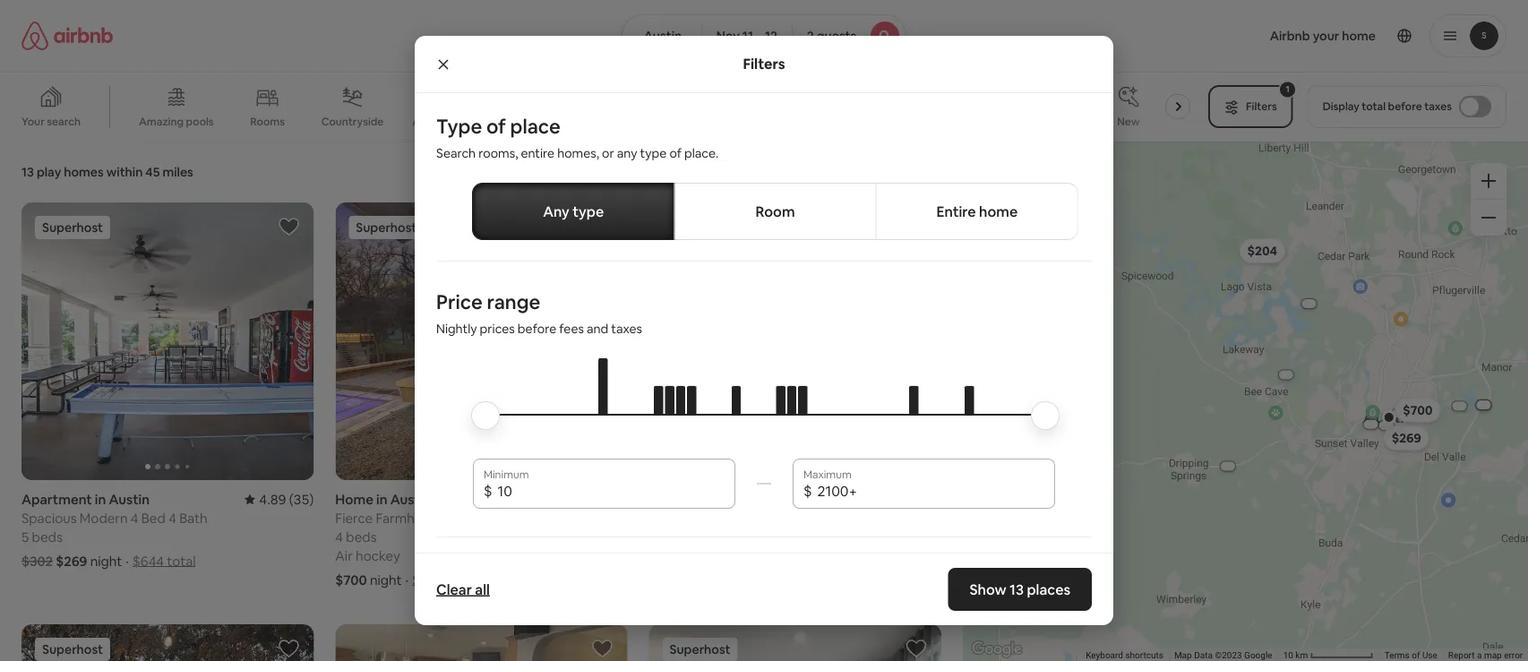 Task type: locate. For each thing, give the bounding box(es) containing it.
of for terms
[[1412, 650, 1420, 661]]

1 vertical spatial homes
[[64, 164, 104, 180]]

$700 up $269 button
[[1403, 402, 1433, 418]]

add to wishlist: home in austin image
[[592, 216, 613, 237], [592, 638, 613, 659]]

austin
[[644, 28, 682, 44], [109, 491, 150, 508], [390, 491, 431, 508], [731, 491, 772, 508]]

night down hockey
[[370, 571, 402, 589]]

0 vertical spatial tiny
[[517, 115, 538, 129]]

$269 inside apartment in austin spacious modern 4 bed 4 bath 5 beds $302 $269 night · $644 total
[[56, 552, 87, 570]]

1 vertical spatial tiny
[[649, 491, 675, 508]]

0 vertical spatial add to wishlist: home in austin image
[[592, 216, 613, 237]]

1 horizontal spatial amazing
[[412, 114, 457, 128]]

display
[[1323, 99, 1360, 113]]

keyboard shortcuts button
[[1086, 649, 1164, 661]]

1 horizontal spatial total
[[455, 571, 484, 589]]

beds down fierce
[[346, 528, 377, 546]]

$269
[[1392, 430, 1422, 446], [56, 552, 87, 570]]

places
[[1027, 580, 1071, 599]]

+
[[483, 509, 491, 527], [524, 509, 532, 527]]

before right display
[[1389, 99, 1423, 113]]

4.9 out of 5 average rating,  125 reviews image
[[873, 491, 942, 508]]

0 vertical spatial total
[[1362, 99, 1386, 113]]

1 vertical spatial home
[[678, 491, 715, 508]]

before left fees
[[518, 321, 557, 337]]

1 horizontal spatial beds
[[346, 528, 377, 546]]

homes inside group
[[540, 115, 574, 129]]

4.9 (125)
[[887, 491, 942, 508]]

tab list
[[472, 183, 1079, 240]]

1 $ text field from the left
[[498, 482, 725, 500]]

tiny for tiny homes
[[517, 115, 538, 129]]

or
[[602, 145, 614, 161]]

+ left 'pool'
[[483, 509, 491, 527]]

new
[[1118, 115, 1140, 129]]

2 horizontal spatial of
[[1412, 650, 1420, 661]]

home right the entire
[[979, 202, 1018, 220]]

0 vertical spatial type
[[640, 145, 667, 161]]

in inside apartment in austin spacious modern 4 bed 4 bath 5 beds $302 $269 night · $644 total
[[95, 491, 106, 508]]

amazing left pools
[[139, 115, 184, 129]]

0 horizontal spatial amazing
[[139, 115, 184, 129]]

show 13 places
[[970, 580, 1071, 599]]

0 vertical spatial home
[[979, 202, 1018, 220]]

home up bed
[[678, 491, 715, 508]]

$644 total button
[[132, 552, 196, 570]]

terms of use link
[[1385, 650, 1438, 661]]

$ for 2nd $ text field from the right
[[484, 481, 492, 500]]

1 vertical spatial night
[[370, 571, 402, 589]]

·
[[126, 552, 129, 570], [405, 571, 409, 589]]

0 horizontal spatial tiny
[[517, 115, 538, 129]]

beds down spacious
[[32, 528, 63, 546]]

night left $644
[[90, 552, 122, 570]]

2 add to wishlist: home in austin image from the top
[[592, 638, 613, 659]]

1 horizontal spatial ·
[[405, 571, 409, 589]]

1 horizontal spatial homes
[[540, 115, 574, 129]]

total
[[1362, 99, 1386, 113], [167, 552, 196, 570], [455, 571, 484, 589]]

home
[[979, 202, 1018, 220], [678, 491, 715, 508]]

home in austin fierce farmhouse oasis + pool + bus playscape 4 beds air hockey $700 night · $1,056 total
[[335, 491, 621, 589]]

None search field
[[622, 14, 907, 57]]

©2023
[[1215, 650, 1242, 661]]

$700 down air
[[335, 571, 367, 589]]

4 up air
[[335, 528, 343, 546]]

1 horizontal spatial type
[[640, 145, 667, 161]]

type of place search rooms, entire homes, or any type of place.
[[436, 113, 719, 161]]

2 horizontal spatial in
[[717, 491, 729, 508]]

$700 inside button
[[1403, 402, 1433, 418]]

amazing
[[412, 114, 457, 128], [139, 115, 184, 129]]

13 inside filters dialog
[[1010, 580, 1024, 599]]

2 $ text field from the left
[[818, 482, 1045, 500]]

$302
[[22, 552, 53, 570]]

amazing for amazing views
[[412, 114, 457, 128]]

tiny up entire
[[517, 115, 538, 129]]

4 right bed
[[169, 509, 176, 527]]

1 $ from the left
[[484, 481, 492, 500]]

2 horizontal spatial 4
[[335, 528, 343, 546]]

0 horizontal spatial before
[[518, 321, 557, 337]]

0 horizontal spatial ·
[[126, 552, 129, 570]]

10
[[1284, 650, 1294, 661]]

filters
[[743, 55, 785, 73]]

0 vertical spatial 1
[[1286, 83, 1290, 95]]

1 horizontal spatial before
[[1389, 99, 1423, 113]]

bunk
[[658, 528, 688, 546]]

of
[[486, 113, 506, 139], [670, 145, 682, 161], [1412, 650, 1420, 661]]

0 vertical spatial of
[[486, 113, 506, 139]]

1 horizontal spatial tiny
[[649, 491, 675, 508]]

of left place.
[[670, 145, 682, 161]]

home inside entire home button
[[979, 202, 1018, 220]]

1 bunk bed slide
[[649, 528, 716, 564]]

taxes
[[1425, 99, 1452, 113], [611, 321, 643, 337]]

1 vertical spatial $269
[[56, 552, 87, 570]]

home for entire
[[979, 202, 1018, 220]]

night
[[90, 552, 122, 570], [370, 571, 402, 589]]

map
[[1484, 650, 1502, 661]]

0 vertical spatial homes
[[540, 115, 574, 129]]

home
[[335, 491, 374, 508]]

of left 'use'
[[1412, 650, 1420, 661]]

pools
[[186, 115, 214, 129]]

1 inside 1 bunk bed slide
[[649, 528, 655, 546]]

0 horizontal spatial homes
[[64, 164, 104, 180]]

13 left 'play'
[[22, 164, 34, 180]]

0 vertical spatial $700
[[1403, 402, 1433, 418]]

0 horizontal spatial 13
[[22, 164, 34, 180]]

tiny
[[517, 115, 538, 129], [649, 491, 675, 508]]

1 for 1
[[1286, 83, 1290, 95]]

1 vertical spatial before
[[518, 321, 557, 337]]

1
[[1286, 83, 1290, 95], [649, 528, 655, 546]]

1 vertical spatial total
[[167, 552, 196, 570]]

13
[[22, 164, 34, 180], [1010, 580, 1024, 599]]

use
[[1423, 650, 1438, 661]]

0 horizontal spatial beds
[[32, 528, 63, 546]]

entire
[[937, 202, 976, 220]]

· left $1,056
[[405, 571, 409, 589]]

type
[[436, 113, 482, 139]]

group
[[0, 72, 1198, 142], [22, 203, 314, 480], [335, 203, 628, 480], [649, 203, 942, 480], [415, 537, 1114, 661], [22, 625, 314, 661], [335, 625, 628, 661], [649, 625, 942, 661]]

0 horizontal spatial total
[[167, 552, 196, 570]]

homes right 'play'
[[64, 164, 104, 180]]

1 vertical spatial add to wishlist: home in austin image
[[592, 638, 613, 659]]

report
[[1449, 650, 1475, 661]]

profile element
[[929, 0, 1507, 72]]

$700 button
[[1395, 398, 1441, 423]]

in for apartment
[[95, 491, 106, 508]]

1 beds from the left
[[32, 528, 63, 546]]

0 horizontal spatial night
[[90, 552, 122, 570]]

2 vertical spatial total
[[455, 571, 484, 589]]

0 horizontal spatial taxes
[[611, 321, 643, 337]]

type
[[640, 145, 667, 161], [573, 202, 604, 220]]

2 beds from the left
[[346, 528, 377, 546]]

fierce
[[335, 509, 373, 527]]

0 vertical spatial 13
[[22, 164, 34, 180]]

$ text field
[[498, 482, 725, 500], [818, 482, 1045, 500]]

1 vertical spatial taxes
[[611, 321, 643, 337]]

before
[[1389, 99, 1423, 113], [518, 321, 557, 337]]

+ left bus
[[524, 509, 532, 527]]

rooms
[[250, 115, 285, 129]]

13 right show
[[1010, 580, 1024, 599]]

1 horizontal spatial taxes
[[1425, 99, 1452, 113]]

homes,
[[557, 145, 599, 161]]

0 vertical spatial $269
[[1392, 430, 1422, 446]]

$1,056 total button
[[412, 571, 484, 589]]

price
[[436, 289, 483, 315]]

add to wishlist: condo in austin image
[[906, 638, 927, 659]]

0 horizontal spatial $700
[[335, 571, 367, 589]]

1 horizontal spatial 1
[[1286, 83, 1290, 95]]

most stays cost less than $1,575 per night. image
[[487, 358, 1041, 441]]

0 vertical spatial before
[[1389, 99, 1423, 113]]

1 horizontal spatial $269
[[1392, 430, 1422, 446]]

air
[[335, 547, 353, 564]]

1 vertical spatial ·
[[405, 571, 409, 589]]

0 horizontal spatial $ text field
[[498, 482, 725, 500]]

1 horizontal spatial $
[[804, 481, 812, 500]]

1 vertical spatial 1
[[649, 528, 655, 546]]

1 horizontal spatial night
[[370, 571, 402, 589]]

1 horizontal spatial +
[[524, 509, 532, 527]]

map data ©2023 google
[[1174, 650, 1273, 661]]

4 left bed
[[131, 509, 138, 527]]

beds inside apartment in austin spacious modern 4 bed 4 bath 5 beds $302 $269 night · $644 total
[[32, 528, 63, 546]]

0 horizontal spatial 1
[[649, 528, 655, 546]]

1 down profile element
[[1286, 83, 1290, 95]]

1 vertical spatial of
[[670, 145, 682, 161]]

1 horizontal spatial 13
[[1010, 580, 1024, 599]]

$
[[484, 481, 492, 500], [804, 481, 812, 500]]

0 vertical spatial ·
[[126, 552, 129, 570]]

1 vertical spatial $700
[[335, 571, 367, 589]]

1 left bunk
[[649, 528, 655, 546]]

tiny homes
[[517, 115, 574, 129]]

(24)
[[603, 491, 628, 508]]

1 horizontal spatial $700
[[1403, 402, 1433, 418]]

0 horizontal spatial home
[[678, 491, 715, 508]]

1 horizontal spatial home
[[979, 202, 1018, 220]]

1 + from the left
[[483, 509, 491, 527]]

$269 down the $700 button
[[1392, 430, 1422, 446]]

in inside home in austin fierce farmhouse oasis + pool + bus playscape 4 beds air hockey $700 night · $1,056 total
[[376, 491, 388, 508]]

1 horizontal spatial in
[[376, 491, 388, 508]]

add to wishlist: villa in austin image
[[278, 638, 300, 659]]

clear all
[[436, 580, 490, 599]]

0 horizontal spatial in
[[95, 491, 106, 508]]

13 play homes within 45 miles
[[22, 164, 193, 180]]

1 horizontal spatial 4
[[169, 509, 176, 527]]

and
[[587, 321, 609, 337]]

in
[[95, 491, 106, 508], [376, 491, 388, 508], [717, 491, 729, 508]]

homes up entire
[[540, 115, 574, 129]]

night inside apartment in austin spacious modern 4 bed 4 bath 5 beds $302 $269 night · $644 total
[[90, 552, 122, 570]]

0 horizontal spatial type
[[573, 202, 604, 220]]

amazing up search
[[412, 114, 457, 128]]

clear all button
[[427, 572, 499, 608]]

0 horizontal spatial +
[[483, 509, 491, 527]]

4.9
[[887, 491, 906, 508]]

11
[[743, 28, 754, 44]]

(125)
[[909, 491, 942, 508]]

1 horizontal spatial $ text field
[[818, 482, 1045, 500]]

none search field containing austin
[[622, 14, 907, 57]]

$269 right $302
[[56, 552, 87, 570]]

$95
[[996, 544, 1019, 560]]

0 horizontal spatial of
[[486, 113, 506, 139]]

1 in from the left
[[95, 491, 106, 508]]

0 vertical spatial night
[[90, 552, 122, 570]]

tiny up bunk
[[649, 491, 675, 508]]

2 $ from the left
[[804, 481, 812, 500]]

tiny home in austin
[[649, 491, 772, 508]]

2 guests button
[[792, 14, 907, 57]]

· left $644
[[126, 552, 129, 570]]

0 vertical spatial taxes
[[1425, 99, 1452, 113]]

of up rooms,
[[486, 113, 506, 139]]

1 vertical spatial 13
[[1010, 580, 1024, 599]]

guests
[[817, 28, 857, 44]]

3 in from the left
[[717, 491, 729, 508]]

2 in from the left
[[376, 491, 388, 508]]

apartment
[[22, 491, 92, 508]]

tab list containing any type
[[472, 183, 1079, 240]]

0 horizontal spatial $
[[484, 481, 492, 500]]

0 horizontal spatial $269
[[56, 552, 87, 570]]

2 vertical spatial of
[[1412, 650, 1420, 661]]

2 horizontal spatial total
[[1362, 99, 1386, 113]]

$700
[[1403, 402, 1433, 418], [335, 571, 367, 589]]

1 vertical spatial type
[[573, 202, 604, 220]]



Task type: vqa. For each thing, say whether or not it's contained in the screenshot.
"Show more"
no



Task type: describe. For each thing, give the bounding box(es) containing it.
modern
[[80, 509, 128, 527]]

in for home
[[376, 491, 388, 508]]

4.96 (24)
[[573, 491, 628, 508]]

terms
[[1385, 650, 1410, 661]]

your search
[[22, 115, 81, 129]]

$95 button
[[988, 539, 1027, 564]]

nov
[[717, 28, 740, 44]]

google image
[[968, 638, 1027, 661]]

rooms,
[[479, 145, 518, 161]]

keyboard shortcuts
[[1086, 650, 1164, 661]]

1 for 1 bunk bed slide
[[649, 528, 655, 546]]

$204 button
[[1240, 238, 1286, 263]]

1 horizontal spatial of
[[670, 145, 682, 161]]

$1,056
[[412, 571, 452, 589]]

any type
[[543, 202, 604, 220]]

show
[[970, 580, 1007, 599]]

playscape
[[560, 509, 621, 527]]

total inside button
[[1362, 99, 1386, 113]]

0 horizontal spatial 4
[[131, 509, 138, 527]]

10 km button
[[1278, 649, 1379, 661]]

night inside home in austin fierce farmhouse oasis + pool + bus playscape 4 beds air hockey $700 night · $1,056 total
[[370, 571, 402, 589]]

your
[[22, 115, 45, 129]]

place
[[510, 113, 561, 139]]

of for type
[[486, 113, 506, 139]]

home for tiny
[[678, 491, 715, 508]]

play
[[37, 164, 61, 180]]

taxes inside price range nightly prices before fees and taxes
[[611, 321, 643, 337]]

bed
[[691, 528, 716, 546]]

prices
[[480, 321, 515, 337]]

5
[[22, 528, 29, 546]]

views
[[460, 114, 488, 128]]

before inside price range nightly prices before fees and taxes
[[518, 321, 557, 337]]

amazing for amazing pools
[[139, 115, 184, 129]]

$ for 1st $ text field from the right
[[804, 481, 812, 500]]

type inside type of place search rooms, entire homes, or any type of place.
[[640, 145, 667, 161]]

add to wishlist: tiny home in austin image
[[906, 216, 927, 237]]

4.96
[[573, 491, 600, 508]]

display total before taxes button
[[1308, 85, 1507, 128]]

type inside button
[[573, 202, 604, 220]]

group containing amazing views
[[0, 72, 1198, 142]]

$204
[[1248, 243, 1278, 259]]

any
[[543, 202, 570, 220]]

$700 inside home in austin fierce farmhouse oasis + pool + bus playscape 4 beds air hockey $700 night · $1,056 total
[[335, 571, 367, 589]]

room
[[756, 202, 795, 220]]

(35)
[[289, 491, 314, 508]]

data
[[1194, 650, 1213, 661]]

slide
[[649, 547, 679, 564]]

2 + from the left
[[524, 509, 532, 527]]

· inside apartment in austin spacious modern 4 bed 4 bath 5 beds $302 $269 night · $644 total
[[126, 552, 129, 570]]

apartment in austin spacious modern 4 bed 4 bath 5 beds $302 $269 night · $644 total
[[22, 491, 208, 570]]

nightly
[[436, 321, 477, 337]]

4.89 (35)
[[259, 491, 314, 508]]

bus
[[535, 509, 557, 527]]

4.89 out of 5 average rating,  35 reviews image
[[245, 491, 314, 508]]

amazing pools
[[139, 115, 214, 129]]

bed
[[141, 509, 166, 527]]

$269 button
[[1384, 426, 1430, 451]]

place.
[[685, 145, 719, 161]]

2
[[807, 28, 814, 44]]

search
[[47, 115, 81, 129]]

$644
[[132, 552, 164, 570]]

· inside home in austin fierce farmhouse oasis + pool + bus playscape 4 beds air hockey $700 night · $1,056 total
[[405, 571, 409, 589]]

taxes inside button
[[1425, 99, 1452, 113]]

entire home button
[[876, 183, 1079, 240]]

austin inside apartment in austin spacious modern 4 bed 4 bath 5 beds $302 $269 night · $644 total
[[109, 491, 150, 508]]

spacious
[[22, 509, 77, 527]]

zoom in image
[[1482, 174, 1496, 188]]

add to wishlist: apartment in austin image
[[278, 216, 300, 237]]

report a map error
[[1449, 650, 1523, 661]]

a
[[1477, 650, 1482, 661]]

farmhouse
[[376, 509, 444, 527]]

12
[[765, 28, 778, 44]]

nov 11 – 12
[[717, 28, 778, 44]]

countryside
[[321, 115, 384, 129]]

4.89
[[259, 491, 286, 508]]

1 add to wishlist: home in austin image from the top
[[592, 216, 613, 237]]

price range nightly prices before fees and taxes
[[436, 289, 643, 337]]

fees
[[559, 321, 584, 337]]

austin inside home in austin fierce farmhouse oasis + pool + bus playscape 4 beds air hockey $700 night · $1,056 total
[[390, 491, 431, 508]]

total inside home in austin fierce farmhouse oasis + pool + bus playscape 4 beds air hockey $700 night · $1,056 total
[[455, 571, 484, 589]]

filters dialog
[[415, 36, 1114, 661]]

nov 11 – 12 button
[[701, 14, 793, 57]]

keyboard
[[1086, 650, 1123, 661]]

before inside button
[[1389, 99, 1423, 113]]

oasis
[[447, 509, 481, 527]]

any
[[617, 145, 637, 161]]

hockey
[[356, 547, 400, 564]]

terms of use
[[1385, 650, 1438, 661]]

search
[[436, 145, 476, 161]]

amazing views
[[412, 114, 488, 128]]

beds inside home in austin fierce farmhouse oasis + pool + bus playscape 4 beds air hockey $700 night · $1,056 total
[[346, 528, 377, 546]]

entire
[[521, 145, 555, 161]]

austin button
[[622, 14, 702, 57]]

clear
[[436, 580, 472, 599]]

–
[[756, 28, 762, 44]]

all
[[475, 580, 490, 599]]

range
[[487, 289, 541, 315]]

tiny for tiny home in austin
[[649, 491, 675, 508]]

4 inside home in austin fierce farmhouse oasis + pool + bus playscape 4 beds air hockey $700 night · $1,056 total
[[335, 528, 343, 546]]

map
[[1174, 650, 1192, 661]]

km
[[1296, 650, 1308, 661]]

any type button
[[472, 183, 675, 240]]

tab list inside filters dialog
[[472, 183, 1079, 240]]

austin inside button
[[644, 28, 682, 44]]

zoom out image
[[1482, 211, 1496, 225]]

google map
showing 15 stays. region
[[963, 142, 1529, 661]]

room button
[[674, 183, 877, 240]]

2 guests
[[807, 28, 857, 44]]

total inside apartment in austin spacious modern 4 bed 4 bath 5 beds $302 $269 night · $644 total
[[167, 552, 196, 570]]

$269 inside button
[[1392, 430, 1422, 446]]

entire home
[[937, 202, 1018, 220]]



